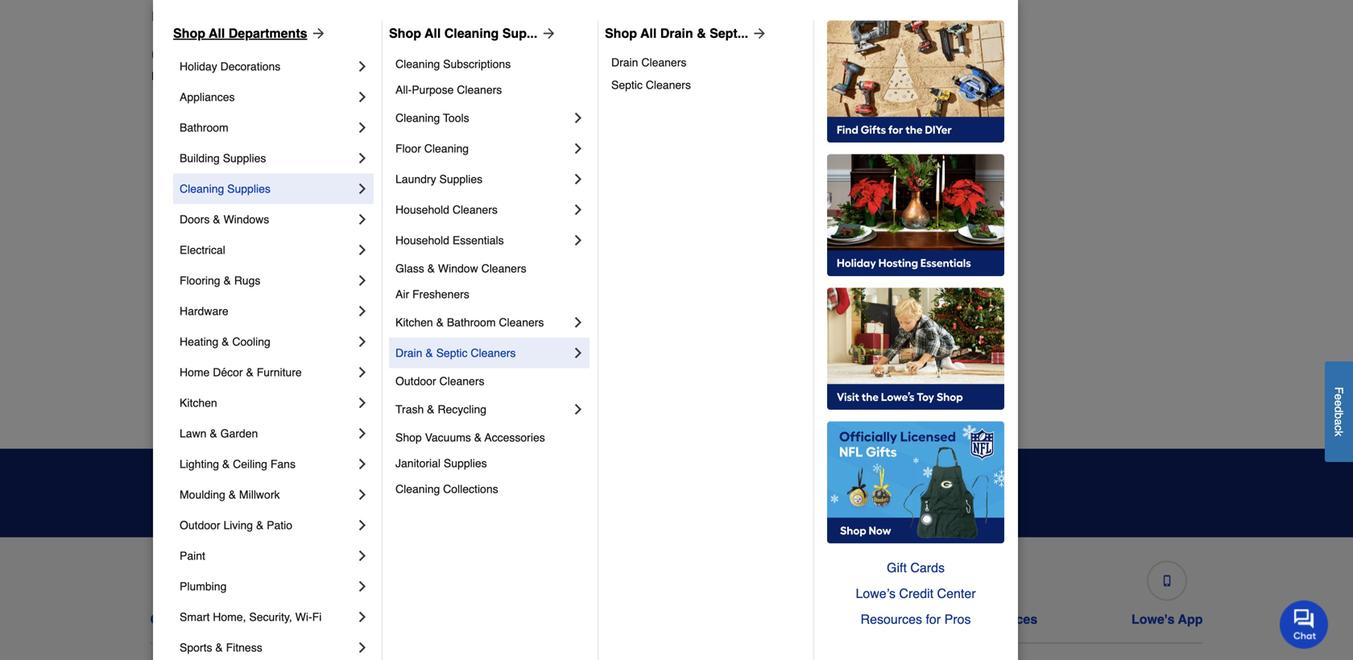 Task type: describe. For each thing, give the bounding box(es) containing it.
rio grande link
[[952, 183, 1010, 199]]

ceiling
[[233, 458, 267, 471]]

center for lowe's credit center
[[615, 612, 656, 627]]

& down manahawkin at bottom
[[474, 431, 482, 444]]

rio
[[952, 185, 969, 198]]

shop all cleaning sup... link
[[389, 24, 557, 43]]

cleaning supplies link
[[180, 174, 354, 204]]

cleaning for supplies
[[180, 182, 224, 195]]

deptford link
[[164, 248, 208, 264]]

cooling
[[232, 335, 271, 348]]

piscataway
[[952, 120, 1009, 133]]

& down the fresheners
[[436, 316, 444, 329]]

0 vertical spatial bathroom
[[180, 121, 229, 134]]

inspiration
[[424, 474, 522, 496]]

and
[[528, 474, 562, 496]]

0 vertical spatial gift cards
[[887, 561, 945, 576]]

& left rugs
[[224, 274, 231, 287]]

1 horizontal spatial septic
[[611, 78, 643, 91]]

drain for drain & septic cleaners
[[396, 347, 423, 360]]

doors & windows link
[[180, 204, 354, 235]]

chevron right image for cleaning tools
[[570, 110, 586, 126]]

cleaning inside shop all cleaning sup... link
[[444, 26, 499, 41]]

smart home, security, wi-fi
[[180, 611, 322, 624]]

cleaners up outdoor cleaners link
[[471, 347, 516, 360]]

rugs
[[234, 274, 261, 287]]

east for east brunswick
[[164, 282, 187, 294]]

services
[[985, 612, 1038, 627]]

chevron right image for appliances
[[354, 89, 371, 105]]

contact
[[150, 612, 198, 627]]

rio grande
[[952, 185, 1010, 198]]

chevron right image for flooring & rugs
[[354, 273, 371, 289]]

lawn & garden link
[[180, 418, 354, 449]]

east brunswick
[[164, 282, 241, 294]]

paint link
[[180, 541, 354, 571]]

glass & window cleaners
[[396, 262, 527, 275]]

chevron right image for cleaning supplies
[[354, 181, 371, 197]]

& inside "link"
[[256, 519, 264, 532]]

chevron right image for floor cleaning
[[570, 140, 586, 157]]

lowe's for lowe's credit center
[[527, 612, 571, 627]]

holiday hosting essentials. image
[[827, 154, 1005, 277]]

chat invite button image
[[1280, 600, 1329, 649]]

0 vertical spatial gift
[[887, 561, 907, 576]]

pros
[[945, 612, 971, 627]]

b
[[1333, 413, 1346, 419]]

supplies for building supplies
[[223, 152, 266, 165]]

air fresheners
[[396, 288, 470, 301]]

& left ceiling
[[222, 458, 230, 471]]

moulding & millwork link
[[180, 480, 354, 510]]

cleaners up air fresheners link
[[481, 262, 527, 275]]

lighting & ceiling fans
[[180, 458, 296, 471]]

dimensions image
[[970, 576, 981, 587]]

deals,
[[361, 474, 418, 496]]

all for drain
[[641, 26, 657, 41]]

howell
[[427, 282, 461, 294]]

drain cleaners
[[611, 56, 687, 69]]

& right glass
[[428, 262, 435, 275]]

cleaning collections
[[396, 483, 498, 496]]

howell link
[[427, 280, 461, 296]]

sewell
[[952, 217, 985, 230]]

a inside button
[[1333, 419, 1346, 426]]

all-purpose cleaners
[[396, 83, 502, 96]]

east rutherford link
[[164, 312, 243, 328]]

0 vertical spatial a
[[182, 9, 189, 24]]

cleaners up septic cleaners
[[642, 56, 687, 69]]

glass
[[396, 262, 424, 275]]

deptford
[[164, 249, 208, 262]]

find
[[151, 9, 179, 24]]

order status link
[[355, 555, 433, 627]]

flooring & rugs link
[[180, 265, 354, 296]]

drain for drain cleaners
[[611, 56, 638, 69]]

& up outdoor cleaners
[[426, 347, 433, 360]]

chevron right image for smart home, security, wi-fi
[[354, 609, 371, 625]]

household for household essentials
[[396, 234, 449, 247]]

garden
[[220, 427, 258, 440]]

cleaning for tools
[[396, 111, 440, 124]]

trash & recycling link
[[396, 394, 570, 425]]

stores
[[189, 70, 222, 82]]

paint
[[180, 550, 205, 563]]

& left millwork at the left bottom of the page
[[229, 489, 236, 501]]

credit for lowe's
[[899, 586, 934, 601]]

wi-
[[295, 611, 312, 624]]

k
[[1333, 431, 1346, 437]]

installation
[[913, 612, 981, 627]]

moulding & millwork
[[180, 489, 280, 501]]

contact us & faq
[[150, 612, 261, 627]]

laundry supplies link
[[396, 164, 570, 194]]

lawn
[[180, 427, 207, 440]]

trash
[[396, 403, 424, 416]]

lowe's
[[856, 586, 896, 601]]

lawn & garden
[[180, 427, 258, 440]]

installation services link
[[913, 555, 1038, 627]]

turnersville
[[952, 314, 1010, 327]]

chevron right image for doors & windows
[[354, 211, 371, 227]]

shop all drain & sept...
[[605, 26, 748, 41]]

manahawkin
[[427, 410, 490, 423]]

officially licensed n f l gifts. shop now. image
[[827, 422, 1005, 544]]

furniture
[[257, 366, 302, 379]]

chevron right image for holiday decorations
[[354, 58, 371, 74]]

eatontown
[[164, 346, 218, 359]]

2 e from the top
[[1333, 400, 1346, 407]]

accessories
[[485, 431, 545, 444]]

toms
[[952, 282, 979, 294]]

plumbing
[[180, 580, 227, 593]]

grande
[[972, 185, 1010, 198]]

recycling
[[438, 403, 487, 416]]

lowe's credit center
[[527, 612, 656, 627]]

hardware link
[[180, 296, 354, 327]]

chevron right image for paint
[[354, 548, 371, 564]]

chevron right image for kitchen
[[354, 395, 371, 411]]

chevron right image for lighting & ceiling fans
[[354, 456, 371, 472]]

lowe's app link
[[1132, 555, 1203, 627]]

sign up
[[917, 486, 966, 501]]

janitorial supplies
[[396, 457, 487, 470]]

& right lawn
[[210, 427, 217, 440]]

& inside "link"
[[215, 642, 223, 654]]

lawnside
[[427, 346, 475, 359]]

& right doors
[[213, 213, 220, 226]]

new jersey
[[347, 9, 415, 24]]

cleaners inside 'link'
[[453, 203, 498, 216]]

& left sept...
[[697, 26, 706, 41]]

heating & cooling
[[180, 335, 271, 348]]

chevron right image for plumbing
[[354, 579, 371, 595]]

0 horizontal spatial gift cards
[[753, 612, 816, 627]]

household essentials link
[[396, 225, 570, 256]]

lighting
[[180, 458, 219, 471]]

septic cleaners link
[[611, 74, 802, 96]]

east for east rutherford
[[164, 314, 187, 327]]

chevron right image for household essentials
[[570, 232, 586, 248]]

city inside city directory lowe's stores in new jersey
[[151, 44, 188, 66]]

0 horizontal spatial gift cards link
[[750, 555, 819, 627]]

bathroom link
[[180, 112, 354, 143]]

chevron right image for lawn & garden
[[354, 426, 371, 442]]

credit for lowe's
[[574, 612, 611, 627]]

household cleaners
[[396, 203, 498, 216]]

faq
[[235, 612, 261, 627]]

& right us on the bottom left
[[222, 612, 231, 627]]

sign
[[917, 486, 945, 501]]

collections
[[443, 483, 498, 496]]

holiday decorations
[[180, 60, 281, 73]]

kitchen link
[[180, 388, 354, 418]]

f
[[1333, 387, 1346, 394]]



Task type: locate. For each thing, give the bounding box(es) containing it.
jersey inside button
[[377, 9, 415, 24]]

east up heating
[[164, 314, 187, 327]]

lowe's credit center link
[[827, 581, 1005, 607]]

outdoor cleaners link
[[396, 368, 586, 394]]

drain up septic cleaners
[[611, 56, 638, 69]]

kitchen & bathroom cleaners link
[[396, 307, 570, 338]]

1 horizontal spatial gift
[[887, 561, 907, 576]]

supplies for laundry supplies
[[439, 173, 483, 186]]

1 horizontal spatial all
[[425, 26, 441, 41]]

1 east from the top
[[164, 282, 187, 294]]

1 horizontal spatial city
[[463, 314, 483, 327]]

brunswick
[[190, 282, 241, 294]]

sports & fitness
[[180, 642, 262, 654]]

0 vertical spatial east
[[164, 282, 187, 294]]

cleaning tools
[[396, 111, 469, 124]]

window
[[438, 262, 478, 275]]

drain left lawnside
[[396, 347, 423, 360]]

east
[[164, 282, 187, 294], [164, 314, 187, 327]]

cleaning down building
[[180, 182, 224, 195]]

1 vertical spatial cards
[[779, 612, 816, 627]]

all down store
[[209, 26, 225, 41]]

shop all drain & sept... link
[[605, 24, 768, 43]]

1 horizontal spatial arrow right image
[[748, 25, 768, 41]]

& right "sports"
[[215, 642, 223, 654]]

shop for shop all departments
[[173, 26, 205, 41]]

chevron right image for drain & septic cleaners
[[570, 345, 586, 361]]

in
[[225, 70, 234, 82]]

lowe's credit center link
[[527, 555, 656, 627]]

kitchen down air
[[396, 316, 433, 329]]

1 horizontal spatial kitchen
[[396, 316, 433, 329]]

1 horizontal spatial center
[[937, 586, 976, 601]]

woodbridge
[[952, 410, 1013, 423]]

deals, inspiration and trends we've got ideas to share.
[[361, 474, 631, 513]]

1 arrow right image from the left
[[538, 25, 557, 41]]

0 vertical spatial jersey
[[377, 9, 415, 24]]

chevron right image for heating & cooling
[[354, 334, 371, 350]]

new inside button
[[347, 9, 373, 24]]

f e e d b a c k
[[1333, 387, 1346, 437]]

cleaners down air fresheners link
[[499, 316, 544, 329]]

household for household cleaners
[[396, 203, 449, 216]]

0 horizontal spatial city
[[151, 44, 188, 66]]

chevron right image for hardware
[[354, 303, 371, 319]]

outdoor up trash
[[396, 375, 436, 388]]

jersey inside city directory lowe's stores in new jersey
[[263, 70, 296, 82]]

1 horizontal spatial outdoor
[[396, 375, 436, 388]]

3 shop from the left
[[605, 26, 637, 41]]

0 horizontal spatial gift
[[753, 612, 775, 627]]

2 horizontal spatial drain
[[660, 26, 693, 41]]

bathroom down appliances
[[180, 121, 229, 134]]

1 shop from the left
[[173, 26, 205, 41]]

building supplies link
[[180, 143, 354, 174]]

chevron right image for moulding & millwork
[[354, 487, 371, 503]]

arrow right image for shop all cleaning sup...
[[538, 25, 557, 41]]

1 horizontal spatial drain
[[611, 56, 638, 69]]

we've
[[496, 500, 528, 513]]

2 vertical spatial jersey
[[427, 314, 460, 327]]

cleaning inside floor cleaning link
[[424, 142, 469, 155]]

trash & recycling
[[396, 403, 487, 416]]

sports
[[180, 642, 212, 654]]

outdoor living & patio link
[[180, 510, 354, 541]]

0 horizontal spatial center
[[615, 612, 656, 627]]

kitchen down home on the left bottom of the page
[[180, 397, 217, 410]]

butler
[[164, 185, 194, 198]]

1 vertical spatial east
[[164, 314, 187, 327]]

cleaning inside cleaning collections link
[[396, 483, 440, 496]]

0 horizontal spatial bathroom
[[180, 121, 229, 134]]

arrow right image
[[307, 25, 327, 41]]

arrow right image
[[538, 25, 557, 41], [748, 25, 768, 41]]

shop down find a store
[[173, 26, 205, 41]]

city down find
[[151, 44, 188, 66]]

all-purpose cleaners link
[[396, 77, 586, 103]]

2 horizontal spatial jersey
[[427, 314, 460, 327]]

1 all from the left
[[209, 26, 225, 41]]

arrow right image inside shop all drain & sept... link
[[748, 25, 768, 41]]

city inside jersey city link
[[463, 314, 483, 327]]

supplies up 'cleaning supplies' at the top of the page
[[223, 152, 266, 165]]

security,
[[249, 611, 292, 624]]

1 vertical spatial credit
[[574, 612, 611, 627]]

shop all departments
[[173, 26, 307, 41]]

visit the lowe's toy shop. image
[[827, 288, 1005, 410]]

arrow right image up the drain cleaners link
[[748, 25, 768, 41]]

bayonne link
[[164, 119, 209, 135]]

1 household from the top
[[396, 203, 449, 216]]

tools
[[443, 111, 469, 124]]

c
[[1333, 426, 1346, 431]]

cards
[[911, 561, 945, 576], [779, 612, 816, 627]]

2 household from the top
[[396, 234, 449, 247]]

1 horizontal spatial cards
[[911, 561, 945, 576]]

outdoor down moulding
[[180, 519, 220, 532]]

household up glass
[[396, 234, 449, 247]]

find a store link
[[151, 7, 226, 26]]

sign up form
[[650, 472, 992, 515]]

outdoor cleaners
[[396, 375, 485, 388]]

cleaners down subscriptions
[[457, 83, 502, 96]]

1 vertical spatial drain
[[611, 56, 638, 69]]

shop for shop all cleaning sup...
[[389, 26, 421, 41]]

cleaners down drain cleaners on the top of the page
[[646, 78, 691, 91]]

credit
[[899, 586, 934, 601], [574, 612, 611, 627]]

home décor & furniture
[[180, 366, 302, 379]]

1 vertical spatial septic
[[436, 347, 468, 360]]

supplies up inspiration
[[444, 457, 487, 470]]

woodbridge link
[[952, 409, 1013, 425]]

outdoor for outdoor cleaners
[[396, 375, 436, 388]]

1 vertical spatial gift cards
[[753, 612, 816, 627]]

departments
[[229, 26, 307, 41]]

0 horizontal spatial a
[[182, 9, 189, 24]]

1 horizontal spatial lowe's
[[527, 612, 571, 627]]

0 horizontal spatial cards
[[779, 612, 816, 627]]

cleaning down all-
[[396, 111, 440, 124]]

2 horizontal spatial shop
[[605, 26, 637, 41]]

electrical
[[180, 244, 225, 257]]

household cleaners link
[[396, 194, 570, 225]]

bathroom up the drain & septic cleaners link
[[447, 316, 496, 329]]

cleaning for collections
[[396, 483, 440, 496]]

fitness
[[226, 642, 262, 654]]

1 horizontal spatial a
[[1333, 419, 1346, 426]]

cleaning up all-
[[396, 58, 440, 70]]

1 vertical spatial household
[[396, 234, 449, 247]]

east down deptford
[[164, 282, 187, 294]]

1 horizontal spatial gift cards
[[887, 561, 945, 576]]

supplies up 'windows' at the top left of the page
[[227, 182, 271, 195]]

shop
[[173, 26, 205, 41], [389, 26, 421, 41], [605, 26, 637, 41]]

doors
[[180, 213, 210, 226]]

shop for shop all drain & sept...
[[605, 26, 637, 41]]

shop up drain cleaners on the top of the page
[[605, 26, 637, 41]]

cleaners up recycling
[[439, 375, 485, 388]]

center inside lowe's credit center link
[[937, 586, 976, 601]]

decorations
[[220, 60, 281, 73]]

jersey down the fresheners
[[427, 314, 460, 327]]

& right décor
[[246, 366, 254, 379]]

e up d
[[1333, 394, 1346, 400]]

drain
[[660, 26, 693, 41], [611, 56, 638, 69], [396, 347, 423, 360]]

cleaning
[[444, 26, 499, 41], [396, 58, 440, 70], [396, 111, 440, 124], [424, 142, 469, 155], [180, 182, 224, 195], [396, 483, 440, 496]]

0 horizontal spatial drain
[[396, 347, 423, 360]]

1 vertical spatial center
[[615, 612, 656, 627]]

0 horizontal spatial jersey
[[263, 70, 296, 82]]

gift
[[887, 561, 907, 576], [753, 612, 775, 627]]

kitchen for kitchen
[[180, 397, 217, 410]]

0 horizontal spatial shop
[[173, 26, 205, 41]]

all for cleaning
[[425, 26, 441, 41]]

1 vertical spatial bathroom
[[447, 316, 496, 329]]

fans
[[271, 458, 296, 471]]

appliances
[[180, 91, 235, 103]]

janitorial supplies link
[[396, 451, 586, 476]]

all
[[209, 26, 225, 41], [425, 26, 441, 41], [641, 26, 657, 41]]

cleaning up subscriptions
[[444, 26, 499, 41]]

windows
[[224, 213, 269, 226]]

arrow right image for shop all drain & sept...
[[748, 25, 768, 41]]

chevron right image for bathroom
[[354, 120, 371, 136]]

chevron right image for sports & fitness
[[354, 640, 371, 656]]

0 horizontal spatial all
[[209, 26, 225, 41]]

piscataway link
[[952, 119, 1009, 135]]

0 vertical spatial city
[[151, 44, 188, 66]]

lumberton link
[[427, 377, 481, 393]]

supplies inside "link"
[[439, 173, 483, 186]]

chevron right image for electrical
[[354, 242, 371, 258]]

chevron right image for outdoor living & patio
[[354, 518, 371, 534]]

3 all from the left
[[641, 26, 657, 41]]

0 vertical spatial credit
[[899, 586, 934, 601]]

chevron right image for trash & recycling
[[570, 402, 586, 418]]

center for lowe's credit center
[[937, 586, 976, 601]]

a up k
[[1333, 419, 1346, 426]]

& down "rutherford"
[[222, 335, 229, 348]]

chevron right image for household cleaners
[[570, 202, 586, 218]]

1 horizontal spatial shop
[[389, 26, 421, 41]]

customer care image
[[200, 576, 211, 587]]

0 horizontal spatial arrow right image
[[538, 25, 557, 41]]

supplies
[[223, 152, 266, 165], [439, 173, 483, 186], [227, 182, 271, 195], [444, 457, 487, 470]]

1 vertical spatial kitchen
[[180, 397, 217, 410]]

up
[[948, 486, 966, 501]]

2 all from the left
[[425, 26, 441, 41]]

chevron right image for building supplies
[[354, 150, 371, 166]]

cleaning tools link
[[396, 103, 570, 133]]

0 vertical spatial new
[[347, 9, 373, 24]]

cleaning inside cleaning subscriptions link
[[396, 58, 440, 70]]

kitchen for kitchen & bathroom cleaners
[[396, 316, 433, 329]]

2 arrow right image from the left
[[748, 25, 768, 41]]

household down laundry
[[396, 203, 449, 216]]

mobile image
[[1162, 576, 1173, 587]]

0 vertical spatial kitchen
[[396, 316, 433, 329]]

lowe's inside city directory lowe's stores in new jersey
[[151, 70, 186, 82]]

1 horizontal spatial jersey
[[377, 9, 415, 24]]

resources for pros
[[861, 612, 971, 627]]

cleaning down flemington
[[424, 142, 469, 155]]

household
[[396, 203, 449, 216], [396, 234, 449, 247]]

kitchen
[[396, 316, 433, 329], [180, 397, 217, 410]]

delran
[[164, 217, 198, 230]]

1 horizontal spatial credit
[[899, 586, 934, 601]]

find gifts for the diyer. image
[[827, 20, 1005, 143]]

outdoor for outdoor living & patio
[[180, 519, 220, 532]]

trends
[[568, 474, 631, 496]]

building
[[180, 152, 220, 165]]

bathroom
[[180, 121, 229, 134], [447, 316, 496, 329]]

0 horizontal spatial kitchen
[[180, 397, 217, 410]]

chevron right image for home décor & furniture
[[354, 364, 371, 381]]

lowe's for lowe's app
[[1132, 612, 1175, 627]]

1 e from the top
[[1333, 394, 1346, 400]]

1 vertical spatial new
[[237, 70, 260, 82]]

supplies for janitorial supplies
[[444, 457, 487, 470]]

1 vertical spatial jersey
[[263, 70, 296, 82]]

0 vertical spatial household
[[396, 203, 449, 216]]

center inside 'lowe's credit center' link
[[615, 612, 656, 627]]

jersey up shop all cleaning sup...
[[377, 9, 415, 24]]

shop vacuums & accessories
[[396, 431, 545, 444]]

& right trash
[[427, 403, 435, 416]]

a right find
[[182, 9, 189, 24]]

1 horizontal spatial new
[[347, 9, 373, 24]]

gift cards link
[[750, 555, 819, 627], [827, 555, 1005, 581]]

ideas
[[552, 500, 581, 513]]

0 horizontal spatial credit
[[574, 612, 611, 627]]

union link
[[952, 344, 982, 360]]

jersey down departments
[[263, 70, 296, 82]]

store
[[193, 9, 226, 24]]

0 vertical spatial center
[[937, 586, 976, 601]]

chevron right image for laundry supplies
[[570, 171, 586, 187]]

new inside city directory lowe's stores in new jersey
[[237, 70, 260, 82]]

supplies down hackettstown
[[439, 173, 483, 186]]

2 horizontal spatial all
[[641, 26, 657, 41]]

& left patio in the left of the page
[[256, 519, 264, 532]]

septic up outdoor cleaners
[[436, 347, 468, 360]]

arrow right image up cleaning subscriptions link
[[538, 25, 557, 41]]

sports & fitness link
[[180, 633, 354, 661]]

&
[[697, 26, 706, 41], [213, 213, 220, 226], [428, 262, 435, 275], [224, 274, 231, 287], [436, 316, 444, 329], [222, 335, 229, 348], [426, 347, 433, 360], [246, 366, 254, 379], [427, 403, 435, 416], [210, 427, 217, 440], [474, 431, 482, 444], [222, 458, 230, 471], [229, 489, 236, 501], [256, 519, 264, 532], [222, 612, 231, 627], [215, 642, 223, 654]]

2 shop from the left
[[389, 26, 421, 41]]

living
[[224, 519, 253, 532]]

chevron right image
[[354, 58, 371, 74], [354, 89, 371, 105], [570, 110, 586, 126], [354, 150, 371, 166], [354, 181, 371, 197], [354, 211, 371, 227], [570, 232, 586, 248], [354, 303, 371, 319], [354, 334, 371, 350], [354, 364, 371, 381], [570, 402, 586, 418], [354, 487, 371, 503], [354, 518, 371, 534], [354, 548, 371, 564], [354, 579, 371, 595], [354, 609, 371, 625]]

all for departments
[[209, 26, 225, 41]]

0 horizontal spatial outdoor
[[180, 519, 220, 532]]

all up cleaning subscriptions
[[425, 26, 441, 41]]

0 horizontal spatial septic
[[436, 347, 468, 360]]

voorhees link
[[952, 377, 1000, 393]]

sicklerville link
[[952, 248, 1005, 264]]

0 horizontal spatial lowe's
[[151, 70, 186, 82]]

outdoor living & patio
[[180, 519, 293, 532]]

1 horizontal spatial gift cards link
[[827, 555, 1005, 581]]

1 horizontal spatial bathroom
[[447, 316, 496, 329]]

shop down new jersey
[[389, 26, 421, 41]]

1 vertical spatial city
[[463, 314, 483, 327]]

new jersey button
[[347, 7, 415, 26]]

chevron right image for kitchen & bathroom cleaners
[[570, 315, 586, 331]]

cleaning inside cleaning supplies link
[[180, 182, 224, 195]]

arrow right image inside shop all cleaning sup... link
[[538, 25, 557, 41]]

drain up drain cleaners on the top of the page
[[660, 26, 693, 41]]

cleaning down janitorial
[[396, 483, 440, 496]]

e up the b
[[1333, 400, 1346, 407]]

0 vertical spatial outdoor
[[396, 375, 436, 388]]

septic down drain cleaners on the top of the page
[[611, 78, 643, 91]]

2 horizontal spatial lowe's
[[1132, 612, 1175, 627]]

union
[[952, 346, 982, 359]]

f e e d b a c k button
[[1325, 362, 1353, 462]]

sicklerville
[[952, 249, 1005, 262]]

1 vertical spatial a
[[1333, 419, 1346, 426]]

jersey
[[377, 9, 415, 24], [263, 70, 296, 82], [427, 314, 460, 327]]

1 vertical spatial gift
[[753, 612, 775, 627]]

cleaners up essentials
[[453, 203, 498, 216]]

home
[[180, 366, 210, 379]]

drain & septic cleaners link
[[396, 338, 570, 368]]

supplies for cleaning supplies
[[227, 182, 271, 195]]

outdoor inside "link"
[[180, 519, 220, 532]]

eatontown link
[[164, 344, 218, 360]]

rutherford
[[190, 314, 243, 327]]

hamilton link
[[427, 183, 471, 199]]

to
[[584, 500, 595, 513]]

2 east from the top
[[164, 314, 187, 327]]

flemington link
[[427, 119, 483, 135]]

city down air fresheners link
[[463, 314, 483, 327]]

brick
[[164, 153, 189, 166]]

0 horizontal spatial new
[[237, 70, 260, 82]]

1 vertical spatial outdoor
[[180, 519, 220, 532]]

0 vertical spatial cards
[[911, 561, 945, 576]]

hackettstown
[[427, 153, 495, 166]]

outdoor
[[396, 375, 436, 388], [180, 519, 220, 532]]

household inside 'link'
[[396, 203, 449, 216]]

2 vertical spatial drain
[[396, 347, 423, 360]]

0 vertical spatial septic
[[611, 78, 643, 91]]

chevron right image
[[354, 120, 371, 136], [570, 140, 586, 157], [570, 171, 586, 187], [570, 202, 586, 218], [354, 242, 371, 258], [354, 273, 371, 289], [570, 315, 586, 331], [570, 345, 586, 361], [354, 395, 371, 411], [354, 426, 371, 442], [354, 456, 371, 472], [354, 640, 371, 656]]

0 vertical spatial drain
[[660, 26, 693, 41]]

cleaning for subscriptions
[[396, 58, 440, 70]]

all up drain cleaners on the top of the page
[[641, 26, 657, 41]]



Task type: vqa. For each thing, say whether or not it's contained in the screenshot.
the Lowe's to the middle
yes



